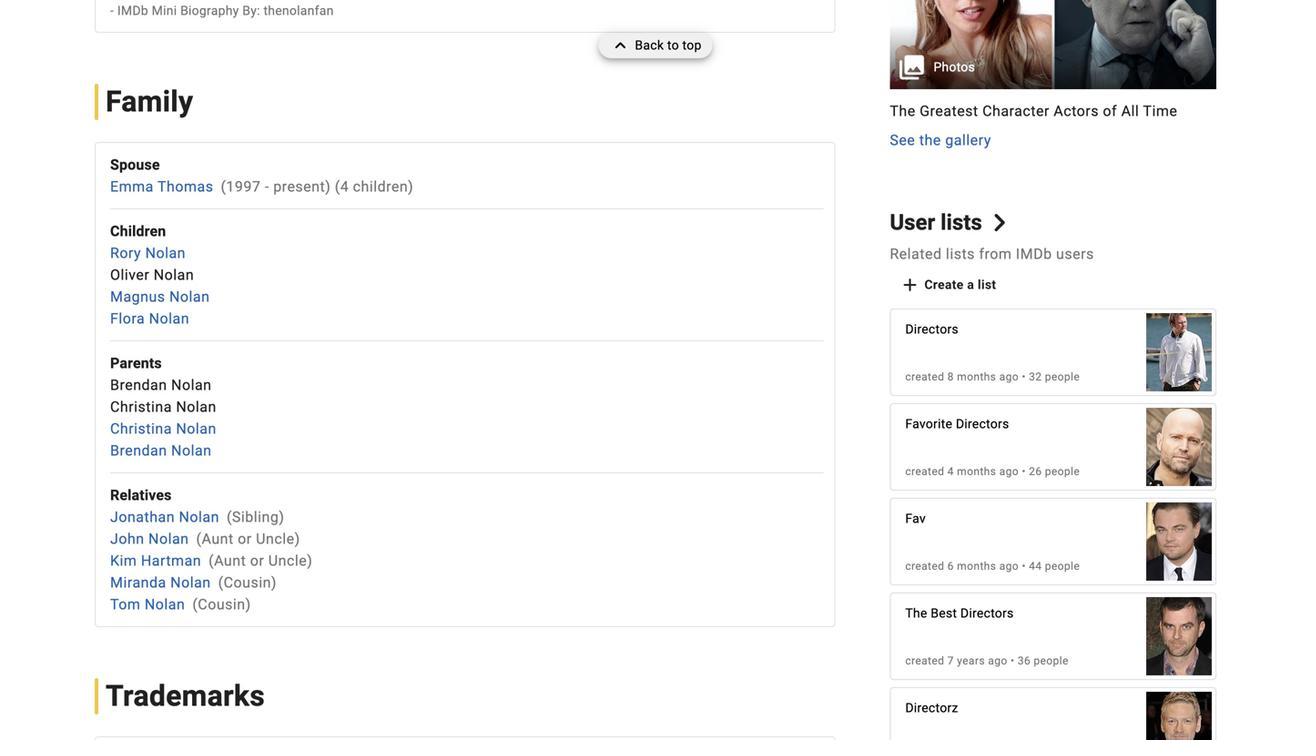 Task type: vqa. For each thing, say whether or not it's contained in the screenshot.


Task type: locate. For each thing, give the bounding box(es) containing it.
people for fav
[[1046, 560, 1081, 573]]

• left 44
[[1022, 560, 1027, 573]]

created left 8
[[906, 371, 945, 384]]

0 horizontal spatial -
[[110, 3, 114, 18]]

best
[[931, 606, 958, 621]]

production art image
[[890, 0, 1217, 90]]

ago left 44
[[1000, 560, 1019, 573]]

• left 26
[[1022, 466, 1027, 478]]

the up see
[[890, 103, 916, 120]]

the
[[890, 103, 916, 120], [906, 606, 928, 621]]

(cousin)
[[218, 575, 277, 592], [193, 596, 251, 614]]

• left 36
[[1011, 655, 1015, 668]]

directors down created 8 months ago • 32 people
[[956, 417, 1010, 432]]

mini
[[152, 3, 177, 18]]

0 vertical spatial brendan
[[110, 377, 167, 394]]

6
[[948, 560, 955, 573]]

tom nolan button
[[110, 596, 185, 614]]

hartman
[[141, 553, 201, 570]]

brendan
[[110, 377, 167, 394], [110, 443, 167, 460]]

months right the 6
[[958, 560, 997, 573]]

1 months from the top
[[958, 371, 997, 384]]

ago left 26
[[1000, 466, 1019, 478]]

created 8 months ago • 32 people
[[906, 371, 1081, 384]]

1 vertical spatial (aunt
[[209, 553, 246, 570]]

lists
[[941, 210, 983, 236], [947, 246, 976, 263]]

1 vertical spatial brendan
[[110, 443, 167, 460]]

ago left '32'
[[1000, 371, 1019, 384]]

(cousin) down miranda nolan button
[[193, 596, 251, 614]]

• left '32'
[[1022, 371, 1027, 384]]

1 christina from the top
[[110, 399, 172, 416]]

lists for user
[[941, 210, 983, 236]]

years
[[958, 655, 986, 668]]

1 vertical spatial the
[[906, 606, 928, 621]]

rian johnson image
[[1147, 304, 1213, 401]]

- right (1997
[[265, 178, 269, 196]]

3 months from the top
[[958, 560, 997, 573]]

a
[[968, 277, 975, 292]]

(sibling)
[[227, 509, 285, 526]]

see the gallery button
[[890, 130, 992, 151]]

relatives
[[110, 487, 172, 504]]

lists left chevron right inline icon
[[941, 210, 983, 236]]

(cousin) down (sibling)
[[218, 575, 277, 592]]

0 vertical spatial christina
[[110, 399, 172, 416]]

fav
[[906, 512, 926, 527]]

related
[[890, 246, 942, 263]]

ago
[[1000, 371, 1019, 384], [1000, 466, 1019, 478], [1000, 560, 1019, 573], [989, 655, 1008, 668]]

2 months from the top
[[958, 466, 997, 478]]

photos
[[934, 60, 976, 75]]

christina up christina nolan button
[[110, 399, 172, 416]]

1 vertical spatial christina
[[110, 421, 172, 438]]

directors down create
[[906, 322, 959, 337]]

list
[[978, 277, 997, 292]]

people right 26
[[1046, 466, 1081, 478]]

created 4 months ago • 26 people
[[906, 466, 1081, 478]]

imdb right from
[[1017, 246, 1053, 263]]

back
[[635, 38, 664, 53]]

months right 8
[[958, 371, 997, 384]]

group
[[890, 0, 1217, 151]]

2 vertical spatial months
[[958, 560, 997, 573]]

0 vertical spatial directors
[[906, 322, 959, 337]]

directors
[[906, 322, 959, 337], [956, 417, 1010, 432], [961, 606, 1014, 621]]

miranda
[[110, 575, 166, 592]]

family link
[[95, 84, 228, 120]]

2 vertical spatial directors
[[961, 606, 1014, 621]]

4 created from the top
[[906, 655, 945, 668]]

lists up 'create a list'
[[947, 246, 976, 263]]

1 vertical spatial (cousin)
[[193, 596, 251, 614]]

people right 44
[[1046, 560, 1081, 573]]

parents
[[110, 355, 162, 372]]

36
[[1018, 655, 1031, 668]]

of
[[1104, 103, 1118, 120]]

0 vertical spatial lists
[[941, 210, 983, 236]]

1 vertical spatial or
[[250, 553, 264, 570]]

people right 36
[[1034, 655, 1069, 668]]

christina up brendan nolan button
[[110, 421, 172, 438]]

jonathan
[[110, 509, 175, 526]]

months for favorite directors
[[958, 466, 997, 478]]

users
[[1057, 246, 1095, 263]]

brendan down parents
[[110, 377, 167, 394]]

0 vertical spatial imdb
[[117, 3, 148, 18]]

the for the greatest character actors of all time
[[890, 103, 916, 120]]

0 horizontal spatial imdb
[[117, 3, 148, 18]]

john nolan button
[[110, 531, 189, 548]]

greatest
[[920, 103, 979, 120]]

3 created from the top
[[906, 560, 945, 573]]

• for directors
[[1022, 371, 1027, 384]]

christina
[[110, 399, 172, 416], [110, 421, 172, 438]]

trademarks link
[[95, 679, 300, 715]]

1 created from the top
[[906, 371, 945, 384]]

spouse emma thomas (1997 - present) (4 children)
[[110, 156, 414, 196]]

people
[[1046, 371, 1081, 384], [1046, 466, 1081, 478], [1046, 560, 1081, 573], [1034, 655, 1069, 668]]

0 vertical spatial the
[[890, 103, 916, 120]]

photos group
[[890, 0, 1217, 90]]

2 created from the top
[[906, 466, 945, 478]]

1 horizontal spatial -
[[265, 178, 269, 196]]

1 vertical spatial lists
[[947, 246, 976, 263]]

1 vertical spatial months
[[958, 466, 997, 478]]

2 christina from the top
[[110, 421, 172, 438]]

created for fav
[[906, 560, 945, 573]]

1 vertical spatial uncle)
[[269, 553, 313, 570]]

0 vertical spatial months
[[958, 371, 997, 384]]

(aunt
[[196, 531, 234, 548], [209, 553, 246, 570]]

brendan down christina nolan button
[[110, 443, 167, 460]]

created left 7
[[906, 655, 945, 668]]

the left best
[[906, 606, 928, 621]]

ago left 36
[[989, 655, 1008, 668]]

months for fav
[[958, 560, 997, 573]]

time
[[1144, 103, 1178, 120]]

present)
[[273, 178, 331, 196]]

0 vertical spatial (aunt
[[196, 531, 234, 548]]

imdb left mini
[[117, 3, 148, 18]]

kenneth branagh image
[[1147, 683, 1213, 741]]

0 vertical spatial -
[[110, 3, 114, 18]]

people right '32'
[[1046, 371, 1081, 384]]

by:
[[243, 3, 260, 18]]

-
[[110, 3, 114, 18], [265, 178, 269, 196]]

created left the 6
[[906, 560, 945, 573]]

to
[[668, 38, 679, 53]]

gallery
[[946, 132, 992, 149]]

uncle)
[[256, 531, 300, 548], [269, 553, 313, 570]]

1 vertical spatial -
[[265, 178, 269, 196]]

•
[[1022, 371, 1027, 384], [1022, 466, 1027, 478], [1022, 560, 1027, 573], [1011, 655, 1015, 668]]

months right 4
[[958, 466, 997, 478]]

nolan
[[145, 245, 186, 262], [154, 267, 194, 284], [169, 289, 210, 306], [149, 310, 190, 328], [171, 377, 212, 394], [176, 399, 217, 416], [176, 421, 217, 438], [171, 443, 212, 460], [179, 509, 220, 526], [149, 531, 189, 548], [171, 575, 211, 592], [145, 596, 185, 614]]

magnus nolan button
[[110, 289, 210, 306]]

- left mini
[[110, 3, 114, 18]]

or
[[238, 531, 252, 548], [250, 553, 264, 570]]

1 vertical spatial imdb
[[1017, 246, 1053, 263]]

actors
[[1054, 103, 1100, 120]]

created left 4
[[906, 466, 945, 478]]

photos link
[[890, 0, 1217, 90]]

imdb
[[117, 3, 148, 18], [1017, 246, 1053, 263]]

0 vertical spatial uncle)
[[256, 531, 300, 548]]

8
[[948, 371, 955, 384]]

directors right best
[[961, 606, 1014, 621]]

0 vertical spatial (cousin)
[[218, 575, 277, 592]]

• for the best directors
[[1011, 655, 1015, 668]]

1 horizontal spatial imdb
[[1017, 246, 1053, 263]]



Task type: describe. For each thing, give the bounding box(es) containing it.
children)
[[353, 178, 414, 196]]

44
[[1030, 560, 1043, 573]]

related lists from imdb users
[[890, 246, 1095, 263]]

directorz link
[[891, 683, 1216, 741]]

children
[[110, 223, 166, 240]]

kim hartman button
[[110, 553, 201, 570]]

relatives jonathan nolan (sibling) john nolan (aunt or uncle) kim hartman (aunt or uncle) miranda nolan (cousin) tom nolan (cousin)
[[110, 487, 313, 614]]

miranda nolan button
[[110, 575, 211, 592]]

user lists
[[890, 210, 983, 236]]

spouse
[[110, 156, 160, 174]]

all
[[1122, 103, 1140, 120]]

favorite directors
[[906, 417, 1010, 432]]

created for directors
[[906, 371, 945, 384]]

add image
[[899, 274, 921, 296]]

create
[[925, 277, 964, 292]]

parents brendan nolan christina nolan christina nolan brendan nolan
[[110, 355, 217, 460]]

people for directors
[[1046, 371, 1081, 384]]

1 brendan from the top
[[110, 377, 167, 394]]

character
[[983, 103, 1050, 120]]

ago for directors
[[1000, 371, 1019, 384]]

1 vertical spatial directors
[[956, 417, 1010, 432]]

top
[[683, 38, 702, 53]]

family
[[106, 85, 193, 119]]

see the gallery
[[890, 132, 992, 149]]

0 vertical spatial or
[[238, 531, 252, 548]]

created 7 years ago • 36 people
[[906, 655, 1069, 668]]

tom
[[110, 596, 141, 614]]

create a list button
[[890, 269, 1012, 302]]

see
[[890, 132, 916, 149]]

the for the best directors
[[906, 606, 928, 621]]

user
[[890, 210, 936, 236]]

leonardo dicaprio at an event for inception (2010) image
[[1147, 494, 1213, 591]]

back to top
[[635, 38, 702, 53]]

oliver
[[110, 267, 150, 284]]

(4
[[335, 178, 349, 196]]

ago for the best directors
[[989, 655, 1008, 668]]

chevron right inline image
[[991, 214, 1009, 232]]

ago for favorite directors
[[1000, 466, 1019, 478]]

user lists link
[[890, 210, 1009, 236]]

2 brendan from the top
[[110, 443, 167, 460]]

brendan nolan button
[[110, 443, 212, 460]]

back to top button
[[599, 33, 713, 58]]

jonathan nolan button
[[110, 509, 220, 526]]

32
[[1030, 371, 1043, 384]]

rory nolan button
[[110, 245, 186, 262]]

• for fav
[[1022, 560, 1027, 573]]

4
[[948, 466, 955, 478]]

the best directors
[[906, 606, 1014, 621]]

flora nolan button
[[110, 310, 190, 328]]

kim
[[110, 553, 137, 570]]

trademarks
[[106, 680, 265, 714]]

- inside spouse emma thomas (1997 - present) (4 children)
[[265, 178, 269, 196]]

paul thomas anderson image
[[1147, 588, 1213, 685]]

- imdb mini biography by: thenolanfan
[[110, 3, 334, 18]]

expand less image
[[610, 33, 635, 58]]

from
[[980, 246, 1012, 263]]

children rory nolan oliver nolan magnus nolan flora nolan
[[110, 223, 210, 328]]

created for the best directors
[[906, 655, 945, 668]]

lists for related
[[947, 246, 976, 263]]

biography
[[180, 3, 239, 18]]

created for favorite directors
[[906, 466, 945, 478]]

magnus
[[110, 289, 165, 306]]

the
[[920, 132, 942, 149]]

favorite
[[906, 417, 953, 432]]

john
[[110, 531, 144, 548]]

create a list
[[925, 277, 997, 292]]

thenolanfan
[[264, 3, 334, 18]]

the greatest character actors of all time link
[[890, 100, 1217, 122]]

thomas
[[158, 178, 214, 196]]

group containing the greatest character actors of all time
[[890, 0, 1217, 151]]

months for directors
[[958, 371, 997, 384]]

marc forster image
[[1147, 399, 1213, 496]]

the greatest character actors of all time
[[890, 103, 1178, 120]]

flora
[[110, 310, 145, 328]]

emma thomas button
[[110, 178, 214, 196]]

christina nolan button
[[110, 421, 217, 438]]

ago for fav
[[1000, 560, 1019, 573]]

directorz
[[906, 701, 959, 716]]

people for favorite directors
[[1046, 466, 1081, 478]]

created 6 months ago • 44 people
[[906, 560, 1081, 573]]

(1997
[[221, 178, 261, 196]]

• for favorite directors
[[1022, 466, 1027, 478]]

emma
[[110, 178, 154, 196]]

rory
[[110, 245, 141, 262]]

7
[[948, 655, 955, 668]]

people for the best directors
[[1034, 655, 1069, 668]]

26
[[1030, 466, 1043, 478]]



